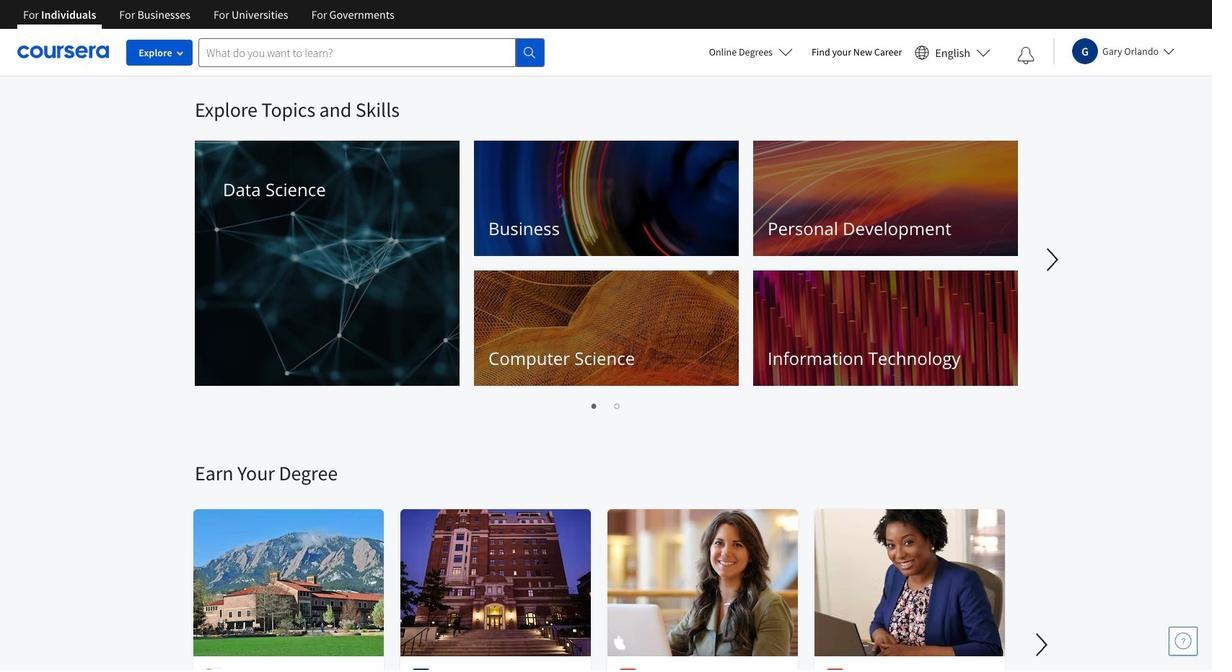 Task type: locate. For each thing, give the bounding box(es) containing it.
None search field
[[199, 38, 545, 67]]

0 vertical spatial next slide image
[[1036, 243, 1070, 277]]

banner navigation
[[12, 0, 406, 29]]

coursera image
[[17, 41, 109, 64]]

business image
[[474, 141, 739, 256]]

earn your degree carousel element
[[188, 417, 1213, 671]]

next slide image
[[1036, 243, 1070, 277], [1025, 628, 1060, 663]]

explore topics and skills carousel element
[[188, 77, 1213, 417]]

next slide image inside earn your degree carousel element
[[1025, 628, 1060, 663]]

1 vertical spatial next slide image
[[1025, 628, 1060, 663]]

computer science image
[[474, 271, 739, 386]]

list
[[195, 397, 1018, 414]]

What do you want to learn? text field
[[199, 38, 516, 67]]



Task type: vqa. For each thing, say whether or not it's contained in the screenshot.
business image
yes



Task type: describe. For each thing, give the bounding box(es) containing it.
data science image
[[195, 141, 460, 386]]

help center image
[[1175, 633, 1192, 650]]

next slide image for explore topics and skills carousel element
[[1036, 243, 1070, 277]]

personal development image
[[754, 141, 1019, 256]]

next slide image for earn your degree carousel element
[[1025, 628, 1060, 663]]

list inside explore topics and skills carousel element
[[195, 397, 1018, 414]]



